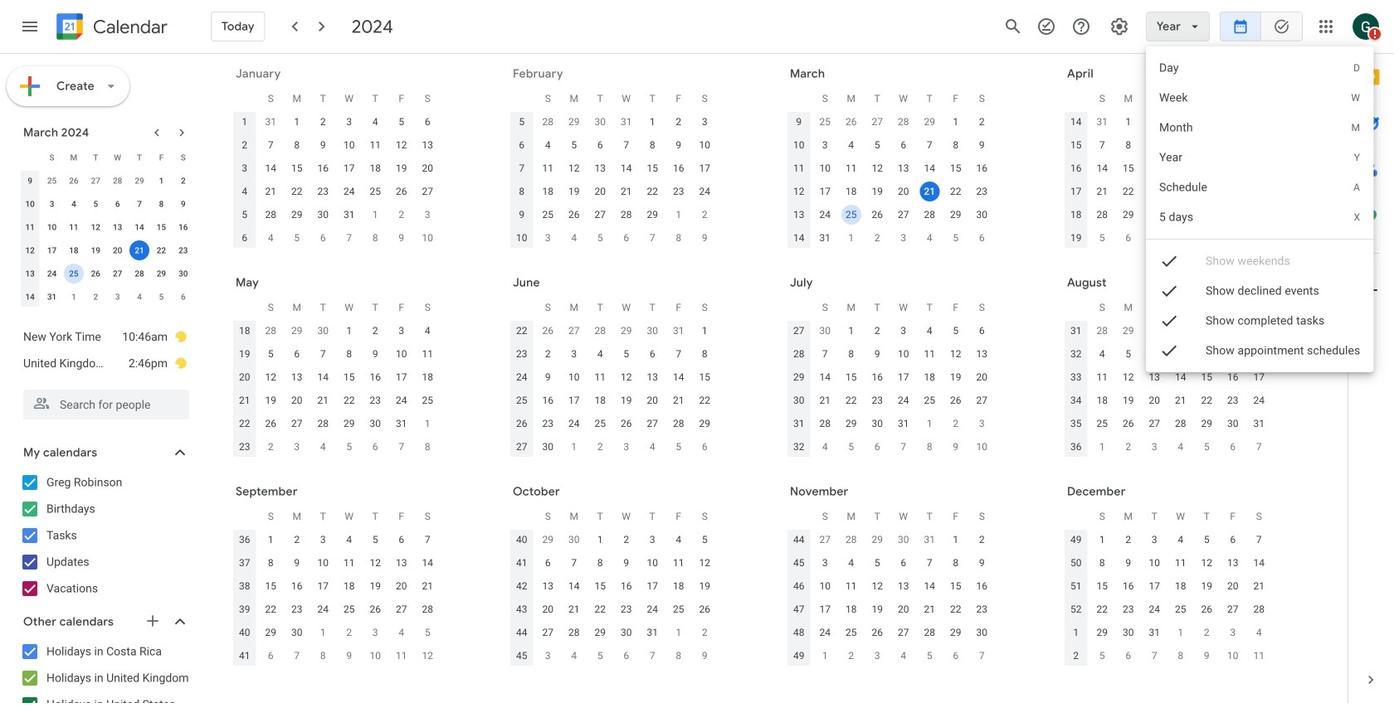 Task type: vqa. For each thing, say whether or not it's contained in the screenshot.
June 4 element
yes



Task type: locate. For each thing, give the bounding box(es) containing it.
1 vertical spatial april 3 element
[[108, 287, 128, 307]]

row group inside 'june' grid
[[509, 320, 718, 459]]

4 element
[[365, 112, 385, 132], [538, 135, 558, 155], [841, 135, 861, 155], [64, 194, 84, 214], [418, 321, 438, 341], [920, 321, 940, 341], [590, 344, 610, 364], [1092, 344, 1112, 364], [339, 530, 359, 550], [669, 530, 689, 550], [1171, 530, 1191, 550], [841, 554, 861, 573]]

column header for row group within the january grid
[[232, 87, 258, 110]]

april 6 element inside march 2024 grid
[[173, 287, 193, 307]]

1 horizontal spatial april 2 element
[[868, 228, 887, 248]]

21 element up july 5 element
[[669, 391, 689, 411]]

11 element
[[365, 135, 385, 155], [538, 159, 558, 178], [841, 159, 861, 178], [64, 217, 84, 237], [418, 344, 438, 364], [920, 344, 940, 364], [590, 368, 610, 388], [1092, 368, 1112, 388], [339, 554, 359, 573], [669, 554, 689, 573], [1171, 554, 1191, 573], [841, 577, 861, 597]]

row group inside may grid
[[232, 320, 441, 459]]

march 9 element
[[695, 228, 715, 248]]

1 vertical spatial april 6 element
[[173, 287, 193, 307]]

may 27 element
[[564, 321, 584, 341]]

0 vertical spatial february 27 element
[[868, 112, 887, 132]]

september 1 element
[[1092, 437, 1112, 457]]

21 element up august 4 element
[[815, 391, 835, 411]]

october 4 element
[[392, 623, 411, 643]]

june 8 element
[[418, 437, 438, 457]]

february 1 element
[[365, 205, 385, 225]]

august 2 element
[[946, 414, 966, 434]]

row group inside september "grid"
[[232, 529, 441, 668]]

0 horizontal spatial february 28 element
[[108, 171, 128, 191]]

april 1 element for row group in march grid
[[841, 228, 861, 248]]

1 vertical spatial april 5 element
[[151, 287, 171, 307]]

heading
[[90, 17, 168, 37]]

14 element
[[261, 159, 281, 178], [616, 159, 636, 178], [920, 159, 940, 178], [1092, 159, 1112, 178], [130, 217, 149, 237], [313, 368, 333, 388], [669, 368, 689, 388], [815, 368, 835, 388], [1171, 368, 1191, 388], [418, 554, 438, 573], [1249, 554, 1269, 573], [564, 577, 584, 597], [920, 577, 940, 597]]

1 horizontal spatial february 27 element
[[868, 112, 887, 132]]

july 4 element
[[643, 437, 663, 457]]

row group inside january grid
[[232, 110, 441, 250]]

12 element
[[392, 135, 411, 155], [564, 159, 584, 178], [868, 159, 887, 178], [86, 217, 106, 237], [946, 344, 966, 364], [261, 368, 281, 388], [616, 368, 636, 388], [1119, 368, 1138, 388], [365, 554, 385, 573], [695, 554, 715, 573], [1197, 554, 1217, 573], [868, 577, 887, 597]]

column header inside april grid
[[1063, 87, 1089, 110]]

row group
[[232, 110, 441, 250], [509, 110, 718, 250], [786, 110, 995, 250], [1063, 110, 1272, 250], [19, 169, 194, 309], [232, 320, 441, 459], [509, 320, 718, 459], [786, 320, 995, 459], [1063, 320, 1272, 459], [232, 529, 441, 668], [509, 529, 718, 668], [786, 529, 995, 668], [1063, 529, 1272, 668]]

march 8 element
[[669, 228, 689, 248]]

1 menu item from the top
[[1146, 53, 1374, 83]]

21, today element inside march 2024 grid
[[130, 241, 149, 261]]

november 5 element
[[590, 647, 610, 666]]

6 element
[[418, 112, 438, 132], [590, 135, 610, 155], [894, 135, 914, 155], [108, 194, 128, 214], [972, 321, 992, 341], [287, 344, 307, 364], [643, 344, 663, 364], [1145, 344, 1165, 364], [392, 530, 411, 550], [1223, 530, 1243, 550], [538, 554, 558, 573], [894, 554, 914, 573]]

cell inside april grid
[[1194, 157, 1220, 180]]

0 horizontal spatial february 26 element
[[64, 171, 84, 191]]

14 element inside december grid
[[1249, 554, 1269, 573]]

25 element
[[365, 182, 385, 202], [1197, 182, 1217, 202], [538, 205, 558, 225], [841, 205, 861, 225], [64, 264, 84, 284], [418, 391, 438, 411], [920, 391, 940, 411], [590, 414, 610, 434], [1092, 414, 1112, 434], [339, 600, 359, 620], [669, 600, 689, 620], [1171, 600, 1191, 620], [841, 623, 861, 643]]

0 vertical spatial april 3 element
[[894, 228, 914, 248]]

22 element
[[287, 182, 307, 202], [643, 182, 663, 202], [946, 182, 966, 202], [1119, 182, 1138, 202], [151, 241, 171, 261], [339, 391, 359, 411], [695, 391, 715, 411], [841, 391, 861, 411], [1197, 391, 1217, 411], [261, 600, 281, 620], [590, 600, 610, 620], [946, 600, 966, 620], [1092, 600, 1112, 620]]

april 5 element
[[946, 228, 966, 248], [151, 287, 171, 307]]

0 horizontal spatial april 3 element
[[108, 287, 128, 307]]

november 9 element
[[695, 647, 715, 666]]

june 1 element
[[418, 414, 438, 434]]

row group inside march 2024 grid
[[19, 169, 194, 309]]

6 menu item from the top
[[1146, 203, 1374, 232]]

0 horizontal spatial 21, today element
[[130, 241, 149, 261]]

april 4 element for april 3 element associated with april 2 element for april 1 "element" in the march 2024 grid
[[130, 287, 149, 307]]

column header inside march grid
[[786, 87, 812, 110]]

0 horizontal spatial april 5 element
[[151, 287, 171, 307]]

row group inside april grid
[[1063, 110, 1272, 250]]

april 5 element for april 6 element inside the march grid
[[946, 228, 966, 248]]

0 horizontal spatial february 25 element
[[42, 171, 62, 191]]

2 element inside march grid
[[972, 112, 992, 132]]

0 horizontal spatial april 1 element
[[64, 287, 84, 307]]

4 checkbox item from the top
[[1146, 336, 1374, 366]]

21, today element inside march grid
[[920, 182, 940, 202]]

row group for march grid
[[786, 110, 995, 250]]

column header for row group in march grid
[[786, 87, 812, 110]]

friday column header
[[1220, 296, 1246, 320]]

15 element
[[287, 159, 307, 178], [643, 159, 663, 178], [946, 159, 966, 178], [1119, 159, 1138, 178], [151, 217, 171, 237], [339, 368, 359, 388], [695, 368, 715, 388], [841, 368, 861, 388], [1197, 368, 1217, 388], [261, 577, 281, 597], [590, 577, 610, 597], [946, 577, 966, 597], [1092, 577, 1112, 597]]

row group for august grid
[[1063, 320, 1272, 459]]

july 3 element
[[616, 437, 636, 457]]

column header for row group inside february grid
[[509, 87, 535, 110]]

april 2 element for april 1 "element" in the march grid
[[868, 228, 887, 248]]

13 element
[[418, 135, 438, 155], [590, 159, 610, 178], [894, 159, 914, 178], [108, 217, 128, 237], [972, 344, 992, 364], [287, 368, 307, 388], [643, 368, 663, 388], [1145, 368, 1165, 388], [392, 554, 411, 573], [1223, 554, 1243, 573], [538, 577, 558, 597], [894, 577, 914, 597]]

column header for row group inside march 2024 grid
[[19, 146, 41, 169]]

0 vertical spatial april 4 element
[[920, 228, 940, 248]]

0 vertical spatial april 1 element
[[841, 228, 861, 248]]

1 vertical spatial february 27 element
[[86, 171, 106, 191]]

2 element
[[313, 112, 333, 132], [669, 112, 689, 132], [972, 112, 992, 132], [1145, 112, 1165, 132], [173, 171, 193, 191], [365, 321, 385, 341], [868, 321, 887, 341], [1223, 321, 1243, 341], [538, 344, 558, 364], [287, 530, 307, 550], [616, 530, 636, 550], [972, 530, 992, 550], [1119, 530, 1138, 550]]

0 horizontal spatial april 2 element
[[86, 287, 106, 307]]

february 29 element for february 28 element for row group inside march 2024 grid february 25 element february 27 element
[[130, 171, 149, 191]]

august 10 element
[[972, 437, 992, 457]]

february 27 element
[[868, 112, 887, 132], [86, 171, 106, 191]]

december 5 element
[[920, 647, 940, 666]]

march 1 element
[[669, 205, 689, 225]]

0 vertical spatial april 6 element
[[972, 228, 992, 248]]

october 30 element
[[894, 530, 914, 550]]

row group inside the october grid
[[509, 529, 718, 668]]

january 7 element
[[1145, 647, 1165, 666]]

february grid
[[505, 87, 718, 250]]

column header for row group in november grid
[[786, 505, 812, 529]]

april 3 element for april 2 element for april 1 "element" in the march 2024 grid
[[108, 287, 128, 307]]

21 element
[[261, 182, 281, 202], [616, 182, 636, 202], [1092, 182, 1112, 202], [313, 391, 333, 411], [669, 391, 689, 411], [815, 391, 835, 411], [1171, 391, 1191, 411], [418, 577, 438, 597], [1249, 577, 1269, 597], [564, 600, 584, 620], [920, 600, 940, 620]]

25 element inside december grid
[[1171, 600, 1191, 620]]

row group inside march grid
[[786, 110, 995, 250]]

february 27 element for row group inside march 2024 grid february 25 element
[[86, 171, 106, 191]]

august 3 element
[[972, 414, 992, 434]]

october grid
[[505, 505, 718, 668]]

19 element inside may grid
[[261, 391, 281, 411]]

settings menu image
[[1109, 17, 1129, 37]]

None search field
[[0, 383, 206, 420]]

february 25 element for row group in march grid
[[815, 112, 835, 132]]

april 6 element inside march grid
[[972, 228, 992, 248]]

column header inside 'june' grid
[[509, 296, 535, 320]]

1 horizontal spatial april 3 element
[[894, 228, 914, 248]]

row group inside august grid
[[1063, 320, 1272, 459]]

may 31 element
[[669, 321, 689, 341]]

february 28 element
[[894, 112, 914, 132], [108, 171, 128, 191]]

1 horizontal spatial april 5 element
[[946, 228, 966, 248]]

column header inside january grid
[[232, 87, 258, 110]]

october 31 element
[[920, 530, 940, 550]]

0 vertical spatial february 28 element
[[894, 112, 914, 132]]

february 28 element for february 27 element for february 25 element associated with row group in march grid
[[894, 112, 914, 132]]

cell
[[1194, 157, 1220, 180], [917, 180, 943, 203], [838, 203, 864, 227], [129, 239, 150, 262], [63, 262, 85, 286]]

1 vertical spatial february 26 element
[[64, 171, 84, 191]]

january 9 element
[[1197, 647, 1217, 666]]

17 element
[[339, 159, 359, 178], [695, 159, 715, 178], [1171, 159, 1191, 178], [815, 182, 835, 202], [42, 241, 62, 261], [392, 368, 411, 388], [894, 368, 914, 388], [1249, 368, 1269, 388], [564, 391, 584, 411], [313, 577, 333, 597], [643, 577, 663, 597], [1145, 577, 1165, 597], [815, 600, 835, 620]]

column header inside may grid
[[232, 296, 258, 320]]

0 vertical spatial february 29 element
[[920, 112, 940, 132]]

0 vertical spatial 21, today element
[[920, 182, 940, 202]]

3 menu item from the top
[[1146, 113, 1374, 143]]

21 element up june 4 element
[[313, 391, 333, 411]]

9 element
[[313, 135, 333, 155], [669, 135, 689, 155], [972, 135, 992, 155], [1145, 135, 1165, 155], [173, 194, 193, 214], [365, 344, 385, 364], [868, 344, 887, 364], [1223, 344, 1243, 364], [538, 368, 558, 388], [287, 554, 307, 573], [616, 554, 636, 573], [972, 554, 992, 573], [1119, 554, 1138, 573]]

1 vertical spatial february 29 element
[[130, 171, 149, 191]]

column header
[[232, 87, 258, 110], [509, 87, 535, 110], [786, 87, 812, 110], [1063, 87, 1089, 110], [19, 146, 41, 169], [232, 296, 258, 320], [509, 296, 535, 320], [786, 296, 812, 320], [1063, 296, 1089, 320], [232, 505, 258, 529], [509, 505, 535, 529], [786, 505, 812, 529], [1063, 505, 1089, 529]]

10 element
[[339, 135, 359, 155], [695, 135, 715, 155], [1171, 135, 1191, 155], [815, 159, 835, 178], [42, 217, 62, 237], [392, 344, 411, 364], [894, 344, 914, 364], [1249, 344, 1269, 364], [564, 368, 584, 388], [313, 554, 333, 573], [643, 554, 663, 573], [1145, 554, 1165, 573], [815, 577, 835, 597]]

column header inside march 2024 grid
[[19, 146, 41, 169]]

1 horizontal spatial april 4 element
[[920, 228, 940, 248]]

0 horizontal spatial february 27 element
[[86, 171, 106, 191]]

28 element
[[261, 205, 281, 225], [616, 205, 636, 225], [920, 205, 940, 225], [1092, 205, 1112, 225], [130, 264, 149, 284], [313, 414, 333, 434], [669, 414, 689, 434], [815, 414, 835, 434], [1171, 414, 1191, 434], [418, 600, 438, 620], [1249, 600, 1269, 620], [564, 623, 584, 643], [920, 623, 940, 643]]

january 8 element
[[1171, 647, 1191, 666]]

23 element
[[313, 182, 333, 202], [669, 182, 689, 202], [972, 182, 992, 202], [1145, 182, 1165, 202], [173, 241, 193, 261], [365, 391, 385, 411], [868, 391, 887, 411], [1223, 391, 1243, 411], [538, 414, 558, 434], [287, 600, 307, 620], [616, 600, 636, 620], [972, 600, 992, 620], [1119, 600, 1138, 620]]

january 2 element
[[1197, 623, 1217, 643]]

march grid
[[783, 87, 995, 250]]

column header inside november grid
[[786, 505, 812, 529]]

november 2 element
[[695, 623, 715, 643]]

may 10 element
[[1223, 228, 1243, 248]]

may 7 element
[[1145, 228, 1165, 248]]

april 1 element inside march 2024 grid
[[64, 287, 84, 307]]

add other calendars image
[[144, 613, 161, 630]]

column header for row group inside the july grid
[[786, 296, 812, 320]]

1 horizontal spatial february 28 element
[[894, 112, 914, 132]]

18 element
[[365, 159, 385, 178], [538, 182, 558, 202], [841, 182, 861, 202], [64, 241, 84, 261], [418, 368, 438, 388], [920, 368, 940, 388], [590, 391, 610, 411], [1092, 391, 1112, 411], [339, 577, 359, 597], [669, 577, 689, 597], [1171, 577, 1191, 597], [841, 600, 861, 620]]

19 element inside the october grid
[[695, 577, 715, 597]]

column header inside september "grid"
[[232, 505, 258, 529]]

row group for march 2024 grid
[[19, 169, 194, 309]]

column header for row group within the april grid
[[1063, 87, 1089, 110]]

2 menu item from the top
[[1146, 83, 1374, 113]]

column header inside february grid
[[509, 87, 535, 110]]

21 element up may 5 element
[[1092, 182, 1112, 202]]

february 26 element for row group inside march 2024 grid february 25 element
[[64, 171, 84, 191]]

row group inside november grid
[[786, 529, 995, 668]]

Search for people text field
[[33, 390, 179, 420]]

february 29 element
[[920, 112, 940, 132], [130, 171, 149, 191]]

february 10 element
[[418, 228, 438, 248]]

1 horizontal spatial 21, today element
[[920, 182, 940, 202]]

april 1 element inside march grid
[[841, 228, 861, 248]]

21 element up "november 4" element
[[564, 600, 584, 620]]

0 vertical spatial april 5 element
[[946, 228, 966, 248]]

october 7 element
[[287, 647, 307, 666]]

1 vertical spatial february 28 element
[[108, 171, 128, 191]]

14 element inside march grid
[[920, 159, 940, 178]]

14 element inside march 2024 grid
[[130, 217, 149, 237]]

8 element
[[287, 135, 307, 155], [643, 135, 663, 155], [946, 135, 966, 155], [1119, 135, 1138, 155], [151, 194, 171, 214], [339, 344, 359, 364], [695, 344, 715, 364], [841, 344, 861, 364], [1197, 344, 1217, 364], [261, 554, 281, 573], [590, 554, 610, 573], [946, 554, 966, 573], [1092, 554, 1112, 573]]

november 8 element
[[669, 647, 689, 666]]

february 26 element for february 25 element associated with row group in march grid
[[841, 112, 861, 132]]

4 menu item from the top
[[1146, 143, 1374, 173]]

december 31 element
[[261, 112, 281, 132]]

october 5 element
[[418, 623, 438, 643]]

column header inside the october grid
[[509, 505, 535, 529]]

september 3 element
[[1145, 437, 1165, 457]]

column header for row group within the october grid
[[509, 505, 535, 529]]

1 horizontal spatial february 25 element
[[815, 112, 835, 132]]

1 vertical spatial february 25 element
[[42, 171, 62, 191]]

19 element inside november grid
[[868, 600, 887, 620]]

column header inside december grid
[[1063, 505, 1089, 529]]

april 4 element for april 3 element corresponding to april 2 element for april 1 "element" in the march grid
[[920, 228, 940, 248]]

1 vertical spatial april 2 element
[[86, 287, 106, 307]]

january grid
[[228, 87, 441, 250]]

0 vertical spatial april 2 element
[[868, 228, 887, 248]]

april 1 element for row group inside march 2024 grid
[[64, 287, 84, 307]]

0 horizontal spatial april 6 element
[[173, 287, 193, 307]]

2 list item from the top
[[23, 350, 188, 377]]

row group for january grid
[[232, 110, 441, 250]]

row group inside february grid
[[509, 110, 718, 250]]

april 6 element for march 2024 grid
[[173, 287, 193, 307]]

april 29 element
[[287, 321, 307, 341]]

row group for april grid
[[1063, 110, 1272, 250]]

row group inside december grid
[[1063, 529, 1272, 668]]

1 horizontal spatial february 29 element
[[920, 112, 940, 132]]

16 element
[[313, 159, 333, 178], [669, 159, 689, 178], [972, 159, 992, 178], [1145, 159, 1165, 178], [173, 217, 193, 237], [365, 368, 385, 388], [868, 368, 887, 388], [1223, 368, 1243, 388], [538, 391, 558, 411], [287, 577, 307, 597], [616, 577, 636, 597], [972, 577, 992, 597], [1119, 577, 1138, 597]]

november 3 element
[[538, 647, 558, 666]]

column header for row group in september "grid"
[[232, 505, 258, 529]]

1 vertical spatial april 1 element
[[64, 287, 84, 307]]

menu
[[1146, 46, 1374, 373]]

1 horizontal spatial april 1 element
[[841, 228, 861, 248]]

0 horizontal spatial april 4 element
[[130, 287, 149, 307]]

0 vertical spatial february 26 element
[[841, 112, 861, 132]]

21 element up october 5 element
[[418, 577, 438, 597]]

1 horizontal spatial april 6 element
[[972, 228, 992, 248]]

27 element
[[418, 182, 438, 202], [590, 205, 610, 225], [894, 205, 914, 225], [108, 264, 128, 284], [972, 391, 992, 411], [287, 414, 307, 434], [643, 414, 663, 434], [1145, 414, 1165, 434], [392, 600, 411, 620], [1223, 600, 1243, 620], [538, 623, 558, 643], [894, 623, 914, 643]]

0 horizontal spatial february 29 element
[[130, 171, 149, 191]]

column header inside july grid
[[786, 296, 812, 320]]

january 6 element
[[1119, 647, 1138, 666]]

row group inside july grid
[[786, 320, 995, 459]]

1 vertical spatial 21, today element
[[130, 241, 149, 261]]

0 vertical spatial february 25 element
[[815, 112, 835, 132]]

april 6 element
[[972, 228, 992, 248], [173, 287, 193, 307]]

19 element inside march 2024 grid
[[86, 241, 106, 261]]

1 vertical spatial april 4 element
[[130, 287, 149, 307]]

may 5 element
[[1092, 228, 1112, 248]]

1 element
[[287, 112, 307, 132], [643, 112, 663, 132], [946, 112, 966, 132], [1119, 112, 1138, 132], [151, 171, 171, 191], [339, 321, 359, 341], [695, 321, 715, 341], [841, 321, 861, 341], [1197, 321, 1217, 341], [261, 530, 281, 550], [590, 530, 610, 550], [946, 530, 966, 550], [1092, 530, 1112, 550]]

august 9 element
[[946, 437, 966, 457]]

1 horizontal spatial february 26 element
[[841, 112, 861, 132]]

21 element up september 4 element
[[1171, 391, 1191, 411]]

may grid
[[228, 296, 441, 459]]



Task type: describe. For each thing, give the bounding box(es) containing it.
1 list item from the top
[[23, 324, 188, 350]]

row group for september "grid"
[[232, 529, 441, 668]]

october 27 element
[[815, 530, 835, 550]]

2 checkbox item from the top
[[1146, 276, 1374, 306]]

july 6 element
[[695, 437, 715, 457]]

june 6 element
[[365, 437, 385, 457]]

column header for row group inside the 'june' grid
[[509, 296, 535, 320]]

october 29 element
[[868, 530, 887, 550]]

21 element up the "february 4" element
[[261, 182, 281, 202]]

june 4 element
[[313, 437, 333, 457]]

main drawer image
[[20, 17, 40, 37]]

october 12 element
[[418, 647, 438, 666]]

19 element inside january grid
[[392, 159, 411, 178]]

january 11 element
[[1249, 647, 1269, 666]]

1 checkbox item from the top
[[1146, 246, 1374, 276]]

august 5 element
[[841, 437, 861, 457]]

january 1 element
[[1171, 623, 1191, 643]]

21 element inside the october grid
[[564, 600, 584, 620]]

21 element inside may grid
[[313, 391, 333, 411]]

december 3 element
[[868, 647, 887, 666]]

march 4 element
[[564, 228, 584, 248]]

december grid
[[1060, 505, 1272, 668]]

column header for row group within the december grid
[[1063, 505, 1089, 529]]

january 28 element
[[538, 112, 558, 132]]

21, today element for 14 "element" in the march grid
[[920, 182, 940, 202]]

september grid
[[228, 505, 441, 668]]

june 5 element
[[339, 437, 359, 457]]

july 29 element
[[1119, 321, 1138, 341]]

july 28 element
[[1092, 321, 1112, 341]]

april 28 element
[[261, 321, 281, 341]]

april 5 element for april 6 element inside march 2024 grid
[[151, 287, 171, 307]]

january 30 element
[[590, 112, 610, 132]]

21, today element for 14 "element" inside the march 2024 grid
[[130, 241, 149, 261]]

january 3 element
[[1223, 623, 1243, 643]]

december 2 element
[[841, 647, 861, 666]]

february 27 element for february 25 element associated with row group in march grid
[[868, 112, 887, 132]]

row group for november grid
[[786, 529, 995, 668]]

row group for may grid
[[232, 320, 441, 459]]

october 6 element
[[261, 647, 281, 666]]

september 2 element
[[1119, 437, 1138, 457]]

march 2 element
[[695, 205, 715, 225]]

april 30 element
[[313, 321, 333, 341]]

row group for july grid
[[786, 320, 995, 459]]

january 10 element
[[1223, 647, 1243, 666]]

october 8 element
[[313, 647, 333, 666]]

14 element inside august grid
[[1171, 368, 1191, 388]]

25 element inside november grid
[[841, 623, 861, 643]]

5 menu item from the top
[[1146, 173, 1374, 203]]

2 element inside march 2024 grid
[[173, 171, 193, 191]]

october 2 element
[[339, 623, 359, 643]]

may 29 element
[[616, 321, 636, 341]]

25 element inside september "grid"
[[339, 600, 359, 620]]

14 element inside january grid
[[261, 159, 281, 178]]

june 30 element
[[815, 321, 835, 341]]

march 5 element
[[590, 228, 610, 248]]

row group for february grid
[[509, 110, 718, 250]]

january 5 element
[[1092, 647, 1112, 666]]

march 6 element
[[616, 228, 636, 248]]

november 4 element
[[564, 647, 584, 666]]

other calendars list
[[3, 639, 206, 704]]

september 4 element
[[1171, 437, 1191, 457]]

october 9 element
[[339, 647, 359, 666]]

december 4 element
[[894, 647, 914, 666]]

august 1 element
[[920, 414, 940, 434]]

21 element up march 6 element
[[616, 182, 636, 202]]

february 9 element
[[392, 228, 411, 248]]

saturday column header
[[1246, 296, 1272, 320]]

march 3 element
[[538, 228, 558, 248]]

19 element inside 'june' grid
[[616, 391, 636, 411]]

april grid
[[1060, 87, 1272, 250]]

february 6 element
[[313, 228, 333, 248]]

21 element up december 5 element
[[920, 600, 940, 620]]

july 1 element
[[564, 437, 584, 457]]

3 checkbox item from the top
[[1146, 306, 1374, 336]]

may 8 element
[[1171, 228, 1191, 248]]

april 2 element for april 1 "element" in the march 2024 grid
[[86, 287, 106, 307]]

september 30 element
[[564, 530, 584, 550]]

november 1 element
[[669, 623, 689, 643]]

march 7 element
[[643, 228, 663, 248]]

september 5 element
[[1197, 437, 1217, 457]]

row group for december grid on the bottom right of page
[[1063, 529, 1272, 668]]

february 8 element
[[365, 228, 385, 248]]

april 3 element for april 2 element for april 1 "element" in the march grid
[[894, 228, 914, 248]]

my calendars list
[[3, 470, 206, 603]]

19 element inside july grid
[[946, 368, 966, 388]]

heading inside calendar element
[[90, 17, 168, 37]]

february 25 element for row group inside march 2024 grid
[[42, 171, 62, 191]]

may 9 element
[[1197, 228, 1217, 248]]

october 1 element
[[313, 623, 333, 643]]

column header for row group within the may grid
[[232, 296, 258, 320]]

february 28 element for row group inside march 2024 grid february 25 element february 27 element
[[108, 171, 128, 191]]

february 5 element
[[287, 228, 307, 248]]

14 element inside 'june' grid
[[669, 368, 689, 388]]

august 4 element
[[815, 437, 835, 457]]

june 7 element
[[392, 437, 411, 457]]

may 6 element
[[1119, 228, 1138, 248]]

19 element inside september "grid"
[[365, 577, 385, 597]]

june grid
[[505, 296, 718, 459]]

row group for 'june' grid
[[509, 320, 718, 459]]

february 29 element for february 28 element corresponding to february 27 element for february 25 element associated with row group in march grid
[[920, 112, 940, 132]]

19 element inside march grid
[[868, 182, 887, 202]]

may 28 element
[[590, 321, 610, 341]]

row group for the october grid
[[509, 529, 718, 668]]

february 4 element
[[261, 228, 281, 248]]

14 element inside september "grid"
[[418, 554, 438, 573]]

july 2 element
[[590, 437, 610, 457]]

february 2 element
[[392, 205, 411, 225]]

january 29 element
[[564, 112, 584, 132]]

9 element inside april grid
[[1145, 135, 1165, 155]]

21 element up january 4 'element' at the right
[[1249, 577, 1269, 597]]

august 7 element
[[894, 437, 914, 457]]

october 3 element
[[365, 623, 385, 643]]

may 1 element
[[1171, 205, 1191, 225]]

december 1 element
[[815, 647, 835, 666]]

december 7 element
[[972, 647, 992, 666]]

column header for row group inside the august grid
[[1063, 296, 1089, 320]]

19 element inside february grid
[[564, 182, 584, 202]]

august grid
[[1060, 296, 1272, 459]]

august 8 element
[[920, 437, 940, 457]]

april 6 element for march grid
[[972, 228, 992, 248]]

september 7 element
[[1249, 437, 1269, 457]]

september 6 element
[[1223, 437, 1243, 457]]

february 3 element
[[418, 205, 438, 225]]

august 6 element
[[868, 437, 887, 457]]



